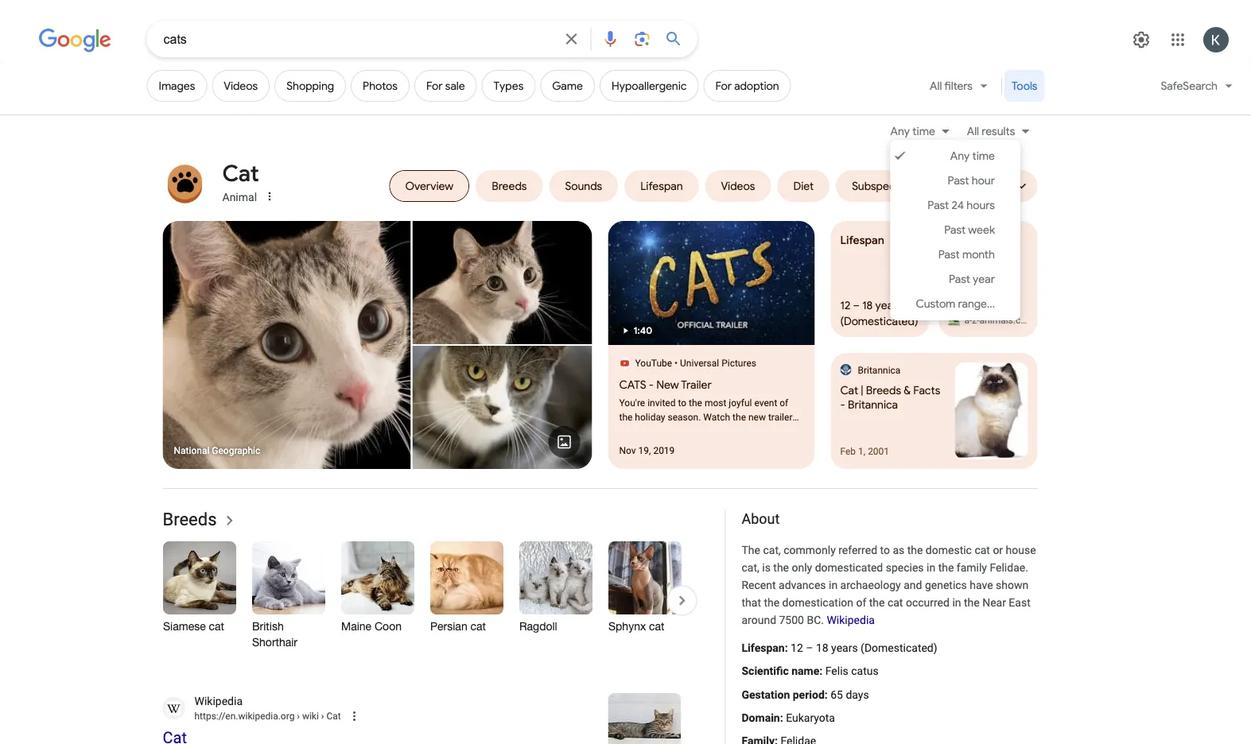 Task type: vqa. For each thing, say whether or not it's contained in the screenshot.
Family
yes



Task type: locate. For each thing, give the bounding box(es) containing it.
https://en.wikipedia.org
[[195, 712, 295, 723]]

1 › from the left
[[297, 712, 300, 723]]

domestication
[[783, 597, 854, 610]]

all left 'filters'
[[930, 79, 943, 93]]

1 horizontal spatial wikipedia
[[827, 614, 875, 628]]

all left results
[[968, 124, 980, 138]]

0 vertical spatial britannica
[[858, 365, 901, 376]]

in up domestication
[[829, 579, 838, 592]]

custom
[[916, 297, 956, 311]]

feb
[[841, 447, 856, 458]]

1 vertical spatial any
[[951, 149, 970, 163]]

add types element
[[494, 79, 524, 93]]

safesearch
[[1162, 79, 1218, 93]]

0 vertical spatial all
[[930, 79, 943, 93]]

for left sale
[[427, 79, 443, 93]]

wikipedia up https://en.wikipedia.org
[[195, 695, 243, 708]]

wikipedia
[[827, 614, 875, 628], [195, 695, 243, 708]]

past hour link
[[891, 169, 1021, 193]]

all inside popup button
[[930, 79, 943, 93]]

0 horizontal spatial maine coon
[[341, 620, 401, 634]]

add game element
[[553, 79, 583, 93]]

cats - new trailer you're invited to the most joyful event of the holiday season. watch the new trailer for cats now.
[[620, 378, 793, 438]]

event
[[755, 398, 778, 409]]

1 horizontal spatial 18 years
[[863, 298, 903, 312]]

britannica inside cat | breeds & facts - britannica
[[848, 398, 899, 412]]

0 horizontal spatial to
[[678, 398, 687, 409]]

– up scientific name : felis catus
[[806, 642, 814, 655]]

1 horizontal spatial cat
[[327, 712, 341, 723]]

1 horizontal spatial any
[[951, 149, 970, 163]]

cat heading
[[222, 159, 259, 188]]

0 horizontal spatial maine
[[341, 620, 371, 634]]

past month link
[[891, 243, 1021, 267]]

1 horizontal spatial ›
[[321, 712, 324, 723]]

1 horizontal spatial coon
[[949, 285, 988, 305]]

britannica up the |
[[858, 365, 901, 376]]

cat right wiki
[[327, 712, 341, 723]]

species
[[886, 562, 924, 575]]

0 vertical spatial maine
[[949, 262, 993, 282]]

cat up animal
[[222, 160, 259, 187]]

0 vertical spatial 18 years
[[863, 298, 903, 312]]

0 vertical spatial maine coon
[[949, 262, 993, 305]]

videos link
[[212, 70, 270, 102]]

trailer
[[682, 378, 712, 392]]

2 › from the left
[[321, 712, 324, 723]]

18 years left custom
[[863, 298, 903, 312]]

in
[[927, 562, 936, 575], [829, 579, 838, 592], [953, 597, 962, 610]]

1 vertical spatial coon
[[374, 620, 401, 634]]

none text field containing https://en.wikipedia.org
[[195, 710, 341, 724]]

0 horizontal spatial wikipedia
[[195, 695, 243, 708]]

0 horizontal spatial cat
[[222, 160, 259, 187]]

0 vertical spatial 12
[[841, 298, 851, 312]]

the down have
[[965, 597, 980, 610]]

1 horizontal spatial maine coon
[[949, 262, 993, 305]]

domestic cat image
[[163, 221, 411, 470], [413, 221, 593, 345]]

maine inside 'heading'
[[341, 620, 371, 634]]

any up past hour link
[[951, 149, 970, 163]]

time inside radio item
[[973, 149, 996, 163]]

about
[[742, 511, 780, 528]]

- left new
[[649, 378, 654, 392]]

1 horizontal spatial to
[[881, 544, 890, 557]]

– left custom
[[854, 298, 860, 312]]

siamese cat heading
[[163, 619, 236, 635]]

cat
[[975, 544, 991, 557], [888, 597, 904, 610], [209, 620, 224, 634], [470, 620, 486, 634], [649, 620, 665, 634]]

2 vertical spatial cat
[[327, 712, 341, 723]]

0 horizontal spatial in
[[829, 579, 838, 592]]

None text field
[[195, 710, 341, 724]]

› right wiki
[[321, 712, 324, 723]]

0 vertical spatial any time
[[891, 124, 936, 138]]

1 vertical spatial cat
[[841, 384, 859, 398]]

0 horizontal spatial -
[[649, 378, 654, 392]]

2 vertical spatial in
[[953, 597, 962, 610]]

1 horizontal spatial –
[[854, 298, 860, 312]]

the up season.
[[689, 398, 703, 409]]

nov 19, 2019
[[620, 446, 675, 457]]

maine coon
[[949, 262, 993, 305], [341, 620, 401, 634]]

past left 24
[[928, 199, 950, 212]]

1 vertical spatial -
[[841, 398, 846, 412]]

joyful
[[729, 398, 752, 409]]

18 years up the felis
[[816, 642, 858, 655]]

any up any time radio item
[[891, 124, 910, 138]]

a-
[[965, 315, 973, 326]]

gestation period : 65 days
[[742, 689, 870, 702]]

cat right sphynx
[[649, 620, 665, 634]]

past for past month
[[939, 248, 960, 262]]

1 for from the left
[[427, 79, 443, 93]]

cat
[[222, 160, 259, 187], [841, 384, 859, 398], [327, 712, 341, 723]]

lifespan : 12 – 18 years (domesticated)
[[742, 642, 938, 655]]

1 vertical spatial wikipedia
[[195, 695, 243, 708]]

maine coon inside 'heading'
[[341, 620, 401, 634]]

1 horizontal spatial cat,
[[764, 544, 781, 557]]

1 vertical spatial any time
[[951, 149, 996, 163]]

past down past week link in the right of the page
[[939, 248, 960, 262]]

wikipedia for wikipedia https://en.wikipedia.org › wiki › cat
[[195, 695, 243, 708]]

any time button
[[891, 123, 958, 140]]

for for for adoption
[[716, 79, 732, 93]]

0 vertical spatial time
[[913, 124, 936, 138]]

1 horizontal spatial all
[[968, 124, 980, 138]]

1 vertical spatial lifespan
[[742, 642, 785, 655]]

0 horizontal spatial time
[[913, 124, 936, 138]]

0 vertical spatial to
[[678, 398, 687, 409]]

past for past 24 hours
[[928, 199, 950, 212]]

1 vertical spatial to
[[881, 544, 890, 557]]

gestation
[[742, 689, 790, 702]]

1 vertical spatial maine coon
[[341, 620, 401, 634]]

maine right british shorthair heading
[[341, 620, 371, 634]]

trailer
[[769, 412, 793, 423]]

breeds link
[[163, 509, 239, 531]]

for
[[620, 427, 632, 438]]

britannica down the |
[[848, 398, 899, 412]]

images link
[[147, 70, 207, 102]]

2 horizontal spatial cat
[[841, 384, 859, 398]]

0 horizontal spatial of
[[780, 398, 789, 409]]

for
[[427, 79, 443, 93], [716, 79, 732, 93]]

sphynx
[[608, 620, 646, 634]]

menu containing any time
[[891, 140, 1021, 321]]

scientific
[[742, 666, 789, 679]]

wikipedia link
[[827, 614, 875, 628]]

past left 'year'
[[949, 273, 971, 287]]

1 vertical spatial of
[[857, 597, 867, 610]]

britannica
[[858, 365, 901, 376], [848, 398, 899, 412]]

cat inside wikipedia https://en.wikipedia.org › wiki › cat
[[327, 712, 341, 723]]

adoption
[[735, 79, 780, 93]]

custom range...
[[916, 297, 996, 311]]

: down the gestation
[[780, 712, 784, 725]]

breeds down national
[[163, 509, 217, 530]]

breeds inside cat | breeds & facts - britannica
[[867, 384, 902, 398]]

time up any time radio item
[[913, 124, 936, 138]]

0 horizontal spatial ›
[[297, 712, 300, 723]]

0 horizontal spatial 12
[[791, 642, 804, 655]]

all inside dropdown button
[[968, 124, 980, 138]]

1 domestic cat image from the left
[[163, 221, 411, 470]]

google image
[[39, 29, 112, 53]]

breeds right the |
[[867, 384, 902, 398]]

cat, up is
[[764, 544, 781, 557]]

menu
[[891, 140, 1021, 321]]

wikipedia inside wikipedia https://en.wikipedia.org › wiki › cat
[[195, 695, 243, 708]]

more options element
[[262, 189, 278, 205]]

2 domestic cat image from the left
[[413, 221, 593, 345]]

any time
[[891, 124, 936, 138], [951, 149, 996, 163]]

0 vertical spatial -
[[649, 378, 654, 392]]

1 horizontal spatial time
[[973, 149, 996, 163]]

› left wiki
[[297, 712, 300, 723]]

for left the adoption
[[716, 79, 732, 93]]

cat for cat | breeds & facts - britannica
[[841, 384, 859, 398]]

holiday
[[635, 412, 666, 423]]

any inside any time radio item
[[951, 149, 970, 163]]

a-z-animals.com
[[965, 315, 1035, 326]]

season.
[[668, 412, 701, 423]]

1 horizontal spatial maine
[[949, 262, 993, 282]]

24
[[952, 199, 965, 212]]

0 vertical spatial in
[[927, 562, 936, 575]]

1 vertical spatial cat,
[[742, 562, 760, 575]]

add hypoallergenic element
[[612, 79, 687, 93]]

cat for cat
[[222, 160, 259, 187]]

18 years
[[863, 298, 903, 312], [816, 642, 858, 655]]

lifespan up 12 – 18 years (domesticated)
[[841, 233, 885, 247]]

past down past 24 hours link
[[945, 223, 966, 237]]

1 vertical spatial all
[[968, 124, 980, 138]]

- inside cats - new trailer you're invited to the most joyful event of the holiday season. watch the new trailer for cats now.
[[649, 378, 654, 392]]

sphynx cat link
[[608, 542, 682, 659]]

all for all filters
[[930, 79, 943, 93]]

0 horizontal spatial lifespan
[[742, 642, 785, 655]]

images
[[159, 79, 195, 93]]

time up hour
[[973, 149, 996, 163]]

(domesticated) down custom
[[841, 314, 919, 328]]

0 horizontal spatial domestic cat image
[[163, 221, 411, 470]]

1 horizontal spatial lifespan
[[841, 233, 885, 247]]

in down genetics
[[953, 597, 962, 610]]

1 horizontal spatial breeds
[[867, 384, 902, 398]]

time inside popup button
[[913, 124, 936, 138]]

maine down past month
[[949, 262, 993, 282]]

breeds
[[867, 384, 902, 398], [163, 509, 217, 530]]

domain : eukaryota
[[742, 712, 836, 725]]

domesticated
[[815, 562, 884, 575]]

felis
[[826, 666, 849, 679]]

the up for
[[620, 412, 633, 423]]

web result image image
[[956, 363, 1029, 460]]

name
[[792, 666, 820, 679]]

sphynx cat
[[608, 620, 665, 634]]

wikipedia https://en.wikipedia.org › wiki › cat
[[195, 695, 341, 723]]

to left 'as'
[[881, 544, 890, 557]]

0 horizontal spatial for
[[427, 79, 443, 93]]

1 horizontal spatial 12
[[841, 298, 851, 312]]

0 vertical spatial breeds
[[867, 384, 902, 398]]

for adoption
[[716, 79, 780, 93]]

in up genetics
[[927, 562, 936, 575]]

12
[[841, 298, 851, 312], [791, 642, 804, 655]]

of down archaeology
[[857, 597, 867, 610]]

1 vertical spatial breeds
[[163, 509, 217, 530]]

lifespan for lifespan : 12 – 18 years (domesticated)
[[742, 642, 785, 655]]

add photos element
[[363, 79, 398, 93]]

cats up the you're
[[620, 378, 647, 392]]

occurred
[[906, 597, 950, 610]]

1,
[[859, 447, 866, 458]]

lifespan for lifespan
[[841, 233, 885, 247]]

and
[[904, 579, 923, 592]]

- inside cat | breeds & facts - britannica
[[841, 398, 846, 412]]

wikipedia up lifespan : 12 – 18 years (domesticated)
[[827, 614, 875, 628]]

2 for from the left
[[716, 79, 732, 93]]

to inside the cat, commonly referred to as the domestic cat or house cat, is the only domesticated species in the family felidae. recent advances in archaeology and genetics have shown that the domestication of the cat occurred in the near east around 7500 bc.
[[881, 544, 890, 557]]

0 horizontal spatial –
[[806, 642, 814, 655]]

cat inside cat | breeds & facts - britannica
[[841, 384, 859, 398]]

1 vertical spatial time
[[973, 149, 996, 163]]

any time up past hour
[[951, 149, 996, 163]]

1 vertical spatial maine
[[341, 620, 371, 634]]

cat right persian
[[470, 620, 486, 634]]

(domesticated) up catus
[[861, 642, 938, 655]]

- up the feb
[[841, 398, 846, 412]]

have
[[970, 579, 994, 592]]

maine
[[949, 262, 993, 282], [341, 620, 371, 634]]

lifespan up scientific
[[742, 642, 785, 655]]

any time up any time radio item
[[891, 124, 936, 138]]

to inside cats - new trailer you're invited to the most joyful event of the holiday season. watch the new trailer for cats now.
[[678, 398, 687, 409]]

cat for persian cat
[[470, 620, 486, 634]]

the right 'as'
[[908, 544, 924, 557]]

of
[[780, 398, 789, 409], [857, 597, 867, 610]]

as
[[893, 544, 905, 557]]

0 horizontal spatial breeds
[[163, 509, 217, 530]]

0 horizontal spatial any time
[[891, 124, 936, 138]]

0 horizontal spatial all
[[930, 79, 943, 93]]

tab list
[[163, 159, 1038, 255]]

national geographic
[[174, 446, 260, 457]]

1 horizontal spatial of
[[857, 597, 867, 610]]

1 vertical spatial (domesticated)
[[861, 642, 938, 655]]

-
[[649, 378, 654, 392], [841, 398, 846, 412]]

1 horizontal spatial domestic cat image
[[413, 221, 593, 345]]

british shorthair link
[[252, 542, 325, 659]]

to
[[678, 398, 687, 409], [881, 544, 890, 557]]

add for adoption element
[[716, 79, 780, 93]]

game link
[[541, 70, 595, 102]]

sphynx cat heading
[[608, 619, 682, 635]]

0 horizontal spatial coon
[[374, 620, 401, 634]]

cat for siamese cat
[[209, 620, 224, 634]]

0 vertical spatial wikipedia
[[827, 614, 875, 628]]

past down any time radio item
[[948, 174, 970, 188]]

east
[[1009, 597, 1031, 610]]

cat, left is
[[742, 562, 760, 575]]

: left the felis
[[820, 666, 823, 679]]

to up season.
[[678, 398, 687, 409]]

1 vertical spatial in
[[829, 579, 838, 592]]

persian cat
[[430, 620, 486, 634]]

domain
[[742, 712, 780, 725]]

cat left the |
[[841, 384, 859, 398]]

None search field
[[0, 20, 698, 57]]

:
[[785, 642, 788, 655], [820, 666, 823, 679], [825, 689, 828, 702], [780, 712, 784, 725]]

nov
[[620, 446, 636, 457]]

the
[[742, 544, 761, 557]]

list containing siamese cat
[[163, 542, 827, 659]]

0 vertical spatial –
[[854, 298, 860, 312]]

0 horizontal spatial any
[[891, 124, 910, 138]]

1 vertical spatial 12
[[791, 642, 804, 655]]

0 vertical spatial cat
[[222, 160, 259, 187]]

1 horizontal spatial any time
[[951, 149, 996, 163]]

1 vertical spatial britannica
[[848, 398, 899, 412]]

cats down "holiday"
[[634, 427, 657, 438]]

1 horizontal spatial for
[[716, 79, 732, 93]]

0 horizontal spatial 18 years
[[816, 642, 858, 655]]

0 vertical spatial of
[[780, 398, 789, 409]]

0 vertical spatial any
[[891, 124, 910, 138]]

list
[[163, 542, 827, 659]]

of up trailer
[[780, 398, 789, 409]]

cat right "siamese"
[[209, 620, 224, 634]]

1 horizontal spatial -
[[841, 398, 846, 412]]

(domesticated)
[[841, 314, 919, 328], [861, 642, 938, 655]]

0 vertical spatial lifespan
[[841, 233, 885, 247]]



Task type: describe. For each thing, give the bounding box(es) containing it.
– inside 12 – 18 years (domesticated)
[[854, 298, 860, 312]]

0 vertical spatial coon
[[949, 285, 988, 305]]

new
[[657, 378, 679, 392]]

commonly
[[784, 544, 836, 557]]

1 vertical spatial cats
[[634, 427, 657, 438]]

maine coon heading
[[341, 619, 414, 635]]

only
[[792, 562, 813, 575]]

&
[[904, 384, 911, 398]]

ragdoll
[[519, 620, 557, 634]]

the right that
[[764, 597, 780, 610]]

for for for sale
[[427, 79, 443, 93]]

the down "joyful"
[[733, 412, 747, 423]]

past 24 hours link
[[891, 193, 1021, 218]]

invited
[[648, 398, 676, 409]]

all filters
[[930, 79, 973, 93]]

for sale link
[[415, 70, 477, 102]]

any inside any time popup button
[[891, 124, 910, 138]]

2019
[[654, 446, 675, 457]]

past for past year
[[949, 273, 971, 287]]

any time radio item
[[891, 144, 1021, 169]]

18 years inside 12 – 18 years (domesticated)
[[863, 298, 903, 312]]

tools button
[[1005, 70, 1045, 102]]

cats are cute, furry, cuddly — and an invasive alien species image
[[413, 346, 593, 470]]

0 vertical spatial cat,
[[764, 544, 781, 557]]

most
[[705, 398, 727, 409]]

felidae.
[[990, 562, 1029, 575]]

Search search field
[[164, 30, 553, 50]]

watch
[[704, 412, 731, 423]]

tools
[[1012, 79, 1038, 93]]

7500
[[780, 614, 805, 628]]

1 vertical spatial –
[[806, 642, 814, 655]]

that
[[742, 597, 762, 610]]

any time inside popup button
[[891, 124, 936, 138]]

custom range... menu item
[[916, 297, 996, 311]]

past for past week
[[945, 223, 966, 237]]

eukaryota
[[786, 712, 836, 725]]

2001
[[868, 447, 890, 458]]

wikipedia for wikipedia
[[827, 614, 875, 628]]

past month
[[939, 248, 996, 262]]

game
[[553, 79, 583, 93]]

persian cat link
[[430, 542, 503, 659]]

12 – 18 years (domesticated)
[[841, 298, 919, 328]]

coon inside 'heading'
[[374, 620, 401, 634]]

about heading
[[742, 510, 1038, 529]]

persian cat heading
[[430, 619, 503, 635]]

universal
[[681, 358, 720, 369]]

any time inside radio item
[[951, 149, 996, 163]]

0 vertical spatial (domesticated)
[[841, 314, 919, 328]]

siamese cat link
[[163, 542, 236, 659]]

maine coon link
[[341, 542, 414, 659]]

all for all results
[[968, 124, 980, 138]]

ragdoll link
[[519, 542, 593, 659]]

british shorthair heading
[[252, 619, 325, 651]]

animals.com
[[980, 315, 1035, 326]]

past for past hour
[[948, 174, 970, 188]]

: down 7500
[[785, 642, 788, 655]]

photos
[[363, 79, 398, 93]]

past hour
[[948, 174, 996, 188]]

of inside the cat, commonly referred to as the domestic cat or house cat, is the only domesticated species in the family felidae. recent advances in archaeology and genetics have shown that the domestication of the cat occurred in the near east around 7500 bc.
[[857, 597, 867, 610]]

0 horizontal spatial cat,
[[742, 562, 760, 575]]

cat | breeds & facts - britannica
[[841, 384, 941, 412]]

british shorthair
[[252, 620, 297, 649]]

pictures
[[722, 358, 757, 369]]

for sale
[[427, 79, 465, 93]]

19,
[[639, 446, 651, 457]]

the up genetics
[[939, 562, 955, 575]]

siamese cat
[[163, 620, 224, 634]]

all results button
[[958, 123, 1038, 140]]

month
[[963, 248, 996, 262]]

you're
[[620, 398, 646, 409]]

referred
[[839, 544, 878, 557]]

all filters button
[[921, 70, 1000, 108]]

hypoallergenic link
[[600, 70, 699, 102]]

search by image image
[[633, 29, 652, 49]]

0 vertical spatial cats
[[620, 378, 647, 392]]

advances
[[779, 579, 827, 592]]

cat down archaeology
[[888, 597, 904, 610]]

scientific name : felis catus
[[742, 666, 879, 679]]

domestic
[[926, 544, 972, 557]]

more options image
[[263, 190, 276, 203]]

national
[[174, 446, 210, 457]]

for adoption link
[[704, 70, 792, 102]]

archaeology
[[841, 579, 901, 592]]

1 horizontal spatial in
[[927, 562, 936, 575]]

ragdoll heading
[[519, 619, 593, 635]]

bc.
[[807, 614, 824, 628]]

facts
[[914, 384, 941, 398]]

past year link
[[891, 267, 1021, 292]]

cat for sphynx cat
[[649, 620, 665, 634]]

recent
[[742, 579, 776, 592]]

shorthair
[[252, 636, 297, 649]]

cats from en.wikipedia.org image
[[608, 694, 682, 745]]

filters
[[945, 79, 973, 93]]

› wiki › Cat text field
[[295, 712, 341, 723]]

all results
[[968, 124, 1016, 138]]

•
[[675, 358, 678, 369]]

shopping
[[287, 79, 334, 93]]

the right is
[[774, 562, 790, 575]]

hours
[[967, 199, 996, 212]]

of inside cats - new trailer you're invited to the most joyful event of the holiday season. watch the new trailer for cats now.
[[780, 398, 789, 409]]

week
[[969, 223, 996, 237]]

search by voice image
[[601, 29, 620, 49]]

catus
[[852, 666, 879, 679]]

around
[[742, 614, 777, 628]]

shown
[[996, 579, 1029, 592]]

new
[[749, 412, 766, 423]]

12 inside 12 – 18 years (domesticated)
[[841, 298, 851, 312]]

strongest
[[949, 233, 1000, 247]]

cat left or on the bottom of the page
[[975, 544, 991, 557]]

past week link
[[891, 218, 1021, 243]]

the cat, commonly referred to as the domestic cat or house cat, is the only domesticated species in the family felidae. recent advances in archaeology and genetics have shown that the domestication of the cat occurred in the near east around 7500 bc.
[[742, 544, 1037, 628]]

now.
[[659, 427, 679, 438]]

1 vertical spatial 18 years
[[816, 642, 858, 655]]

the down archaeology
[[870, 597, 885, 610]]

genetics
[[926, 579, 968, 592]]

sale
[[445, 79, 465, 93]]

feb 1, 2001
[[841, 447, 890, 458]]

add for sale element
[[427, 79, 465, 93]]

is
[[763, 562, 771, 575]]

range...
[[959, 297, 996, 311]]

2 horizontal spatial in
[[953, 597, 962, 610]]

videos
[[224, 79, 258, 93]]

: left 65 days on the right
[[825, 689, 828, 702]]

persian
[[430, 620, 467, 634]]



